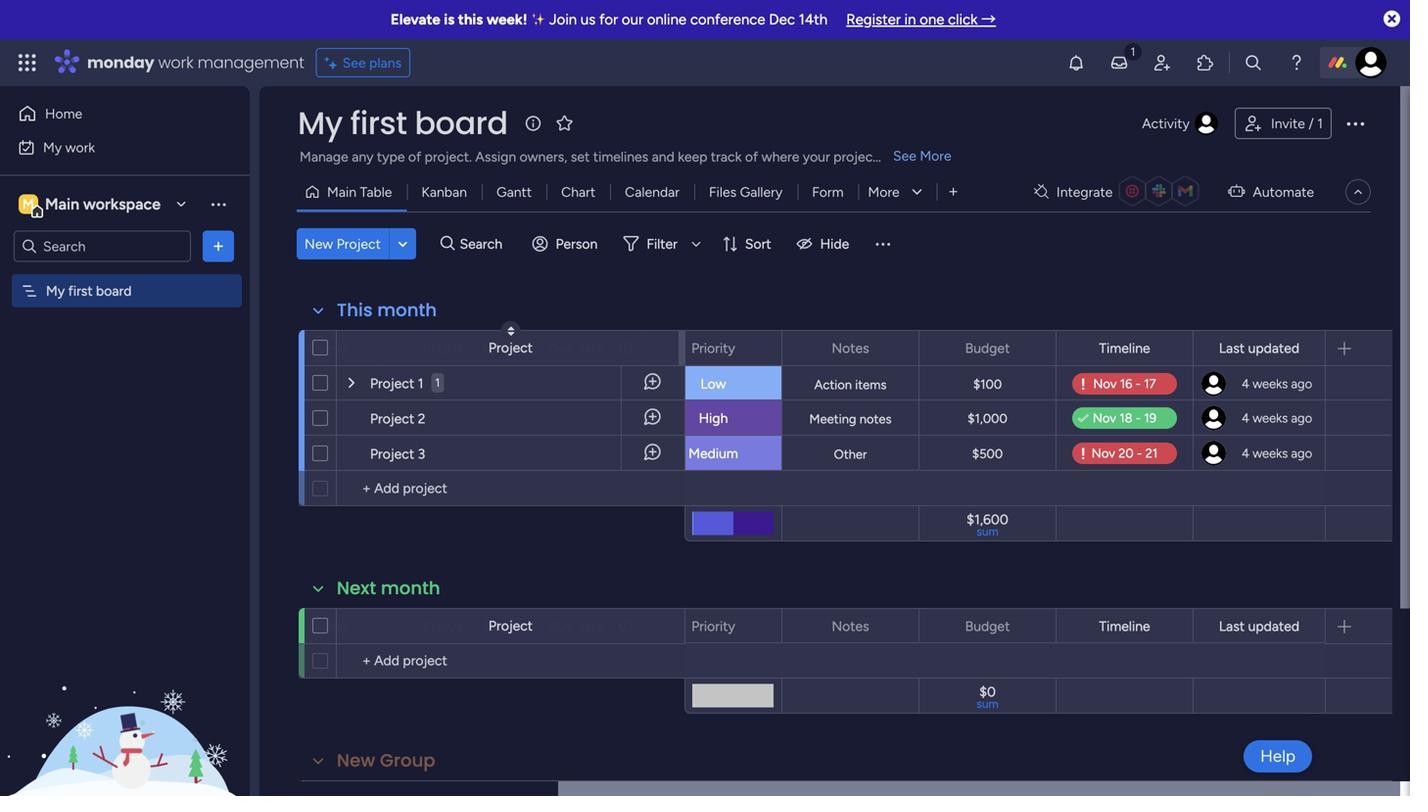 Task type: locate. For each thing, give the bounding box(es) containing it.
monday work management
[[87, 51, 304, 73]]

your
[[803, 148, 830, 165]]

on
[[456, 376, 471, 392]]

0 vertical spatial month
[[378, 298, 437, 323]]

1 sum from the top
[[977, 525, 999, 539]]

2 vertical spatial 4 weeks ago
[[1242, 446, 1313, 461]]

1 vertical spatial more
[[868, 184, 900, 200]]

1 vertical spatial budget
[[966, 618, 1010, 635]]

1 vertical spatial 4 weeks ago
[[1242, 410, 1313, 426]]

3 4 weeks ago from the top
[[1242, 446, 1313, 461]]

work inside button
[[65, 139, 95, 156]]

1 horizontal spatial 1
[[435, 376, 440, 390]]

2 due from the top
[[549, 618, 573, 635]]

0 vertical spatial timeline field
[[1095, 337, 1156, 359]]

project 3
[[370, 446, 425, 462]]

month for next month
[[381, 576, 441, 601]]

0 vertical spatial board
[[415, 101, 508, 145]]

0 vertical spatial owner field
[[303, 337, 354, 359]]

apps image
[[1196, 53, 1216, 72]]

1 vertical spatial new
[[337, 748, 375, 773]]

0 vertical spatial priority field
[[687, 337, 740, 359]]

updated for 1st options icon
[[1249, 340, 1300, 357]]

Priority field
[[687, 337, 740, 359], [687, 616, 740, 637]]

1 notes field from the top
[[827, 337, 874, 359]]

owner down this
[[308, 340, 349, 357]]

conference
[[690, 11, 766, 28]]

1 horizontal spatial main
[[327, 184, 357, 200]]

calendar
[[625, 184, 680, 200]]

updated
[[1249, 340, 1300, 357], [1249, 618, 1300, 635]]

sum
[[977, 525, 999, 539], [977, 697, 999, 711]]

1 horizontal spatial of
[[745, 148, 758, 165]]

0 vertical spatial last updated
[[1219, 340, 1300, 357]]

1 vertical spatial first
[[68, 283, 93, 299]]

1 last updated field from the top
[[1215, 337, 1305, 359]]

first
[[350, 101, 407, 145], [68, 283, 93, 299]]

1 4 weeks ago from the top
[[1242, 376, 1313, 392]]

2 of from the left
[[745, 148, 758, 165]]

4
[[1242, 376, 1250, 392], [1242, 410, 1250, 426], [1242, 446, 1250, 461]]

main
[[327, 184, 357, 200], [45, 195, 79, 214]]

help
[[1261, 746, 1296, 767]]

0 vertical spatial options image
[[1344, 112, 1368, 135]]

1 horizontal spatial new
[[337, 748, 375, 773]]

1 vertical spatial status
[[423, 618, 463, 635]]

1 vertical spatial notes field
[[827, 616, 874, 637]]

more up add view image
[[920, 147, 952, 164]]

work down the home
[[65, 139, 95, 156]]

1 horizontal spatial options image
[[1344, 112, 1368, 135]]

0 vertical spatial sum
[[977, 525, 999, 539]]

last updated for first options icon from the bottom
[[1219, 618, 1300, 635]]

filter button
[[616, 228, 708, 260]]

sort
[[745, 236, 772, 252]]

new project
[[305, 236, 381, 252]]

1 vertical spatial options image
[[209, 237, 228, 256]]

medium
[[689, 445, 738, 462]]

option
[[0, 273, 250, 277]]

of right track at the top of the page
[[745, 148, 758, 165]]

my down 'search in workspace' field
[[46, 283, 65, 299]]

New Group field
[[332, 748, 441, 774]]

0 vertical spatial budget
[[966, 340, 1010, 357]]

1 status field from the top
[[418, 337, 468, 359]]

new down main table button
[[305, 236, 333, 252]]

new group
[[337, 748, 436, 773]]

status field down next month field
[[418, 616, 468, 637]]

budget
[[966, 340, 1010, 357], [966, 618, 1010, 635]]

1 vertical spatial ago
[[1292, 410, 1313, 426]]

0 vertical spatial 4
[[1242, 376, 1250, 392]]

0 vertical spatial 4 weeks ago
[[1242, 376, 1313, 392]]

form
[[812, 184, 844, 200]]

month inside this month field
[[378, 298, 437, 323]]

0 vertical spatial notes field
[[827, 337, 874, 359]]

lottie animation element
[[0, 599, 250, 796]]

1 vertical spatial priority
[[692, 618, 736, 635]]

month inside next month field
[[381, 576, 441, 601]]

2 sum from the top
[[977, 697, 999, 711]]

1 left 1 'button'
[[418, 375, 424, 392]]

timeline
[[1099, 340, 1151, 357], [1099, 618, 1151, 635]]

0 horizontal spatial board
[[96, 283, 132, 299]]

john smith image
[[1356, 47, 1387, 78]]

This month field
[[332, 298, 442, 323]]

us
[[581, 11, 596, 28]]

board
[[415, 101, 508, 145], [96, 283, 132, 299]]

add to favorites image
[[555, 113, 575, 133]]

0 vertical spatial status
[[423, 340, 463, 357]]

3 4 from the top
[[1242, 446, 1250, 461]]

1 left on
[[435, 376, 440, 390]]

more down stands.
[[868, 184, 900, 200]]

set
[[571, 148, 590, 165]]

month right next
[[381, 576, 441, 601]]

owner
[[308, 340, 349, 357], [308, 618, 349, 635]]

2 vertical spatial 4
[[1242, 446, 1250, 461]]

Owner field
[[303, 337, 354, 359], [303, 616, 354, 637]]

Timeline field
[[1095, 337, 1156, 359], [1095, 616, 1156, 637]]

4 weeks ago
[[1242, 376, 1313, 392], [1242, 410, 1313, 426], [1242, 446, 1313, 461]]

sum inside $1,600 sum
[[977, 525, 999, 539]]

1 vertical spatial status field
[[418, 616, 468, 637]]

dec
[[769, 11, 795, 28]]

register in one click →
[[847, 11, 996, 28]]

0 vertical spatial first
[[350, 101, 407, 145]]

my first board inside list box
[[46, 283, 132, 299]]

this
[[337, 298, 373, 323]]

project left angle down icon
[[337, 236, 381, 252]]

0 vertical spatial priority
[[692, 340, 736, 357]]

my inside list box
[[46, 283, 65, 299]]

1 vertical spatial budget field
[[961, 616, 1015, 637]]

new inside button
[[305, 236, 333, 252]]

my work button
[[12, 132, 211, 163]]

more
[[920, 147, 952, 164], [868, 184, 900, 200]]

1 horizontal spatial work
[[158, 51, 194, 73]]

0 horizontal spatial first
[[68, 283, 93, 299]]

monday
[[87, 51, 154, 73]]

it
[[475, 376, 483, 392]]

inbox image
[[1110, 53, 1129, 72]]

my
[[298, 101, 343, 145], [43, 139, 62, 156], [46, 283, 65, 299]]

2 timeline field from the top
[[1095, 616, 1156, 637]]

1 owner from the top
[[308, 340, 349, 357]]

main table button
[[297, 176, 407, 208]]

1 vertical spatial timeline
[[1099, 618, 1151, 635]]

2 last updated field from the top
[[1215, 616, 1305, 637]]

2
[[418, 410, 426, 427]]

0 vertical spatial due
[[549, 340, 573, 357]]

month
[[378, 298, 437, 323], [381, 576, 441, 601]]

budget field up $0
[[961, 616, 1015, 637]]

see up more 'button'
[[893, 147, 917, 164]]

0 horizontal spatial see
[[343, 54, 366, 71]]

my first board up type
[[298, 101, 508, 145]]

1 horizontal spatial board
[[415, 101, 508, 145]]

0 horizontal spatial new
[[305, 236, 333, 252]]

status down next month field
[[423, 618, 463, 635]]

options image
[[1344, 112, 1368, 135], [209, 237, 228, 256]]

arrow down image
[[685, 232, 708, 256]]

board up the project.
[[415, 101, 508, 145]]

My first board field
[[293, 101, 513, 145]]

home button
[[12, 98, 211, 129]]

month right this
[[378, 298, 437, 323]]

1 notes from the top
[[832, 340, 870, 357]]

column information image
[[482, 340, 498, 356], [618, 340, 634, 356], [482, 619, 498, 634], [618, 619, 634, 634]]

status field up 1 'button'
[[418, 337, 468, 359]]

1 vertical spatial priority field
[[687, 616, 740, 637]]

2 horizontal spatial 1
[[1318, 115, 1323, 132]]

our
[[622, 11, 644, 28]]

3 weeks from the top
[[1253, 446, 1288, 461]]

0 vertical spatial due date
[[549, 340, 604, 357]]

1 weeks from the top
[[1253, 376, 1288, 392]]

invite members image
[[1153, 53, 1173, 72]]

0 vertical spatial see
[[343, 54, 366, 71]]

0 vertical spatial ago
[[1292, 376, 1313, 392]]

new left group
[[337, 748, 375, 773]]

sort button
[[714, 228, 783, 260]]

0 vertical spatial timeline
[[1099, 340, 1151, 357]]

activity button
[[1135, 108, 1227, 139]]

week!
[[487, 11, 528, 28]]

budget up $100
[[966, 340, 1010, 357]]

1 timeline from the top
[[1099, 340, 1151, 357]]

my first board down 'search in workspace' field
[[46, 283, 132, 299]]

2 vertical spatial ago
[[1292, 446, 1313, 461]]

1 vertical spatial see
[[893, 147, 917, 164]]

1 vertical spatial options image
[[1298, 610, 1312, 643]]

online
[[647, 11, 687, 28]]

budget field up $100
[[961, 337, 1015, 359]]

0 horizontal spatial main
[[45, 195, 79, 214]]

Notes field
[[827, 337, 874, 359], [827, 616, 874, 637]]

main inside main table button
[[327, 184, 357, 200]]

board down 'search in workspace' field
[[96, 283, 132, 299]]

due
[[549, 340, 573, 357], [549, 618, 573, 635]]

$1,600 sum
[[967, 511, 1009, 539]]

last
[[1219, 340, 1245, 357], [1219, 618, 1245, 635]]

1 vertical spatial work
[[65, 139, 95, 156]]

2 due date from the top
[[549, 618, 604, 635]]

0 vertical spatial work
[[158, 51, 194, 73]]

1 vertical spatial last updated
[[1219, 618, 1300, 635]]

1 image
[[1125, 40, 1142, 62]]

1 vertical spatial last
[[1219, 618, 1245, 635]]

0 vertical spatial new
[[305, 236, 333, 252]]

1 vertical spatial weeks
[[1253, 410, 1288, 426]]

options image right /
[[1344, 112, 1368, 135]]

project up + add project text box
[[489, 618, 533, 634]]

2 budget from the top
[[966, 618, 1010, 635]]

form button
[[798, 176, 859, 208]]

first inside list box
[[68, 283, 93, 299]]

2 last from the top
[[1219, 618, 1245, 635]]

home
[[45, 105, 82, 122]]

1 vertical spatial owner field
[[303, 616, 354, 637]]

2 notes from the top
[[832, 618, 870, 635]]

1 vertical spatial due date field
[[544, 616, 609, 637]]

select product image
[[18, 53, 37, 72]]

sort asc image
[[508, 325, 515, 337]]

last for 1st options icon's last updated field
[[1219, 340, 1245, 357]]

2 timeline from the top
[[1099, 618, 1151, 635]]

0 horizontal spatial 1
[[418, 375, 424, 392]]

manage
[[300, 148, 349, 165]]

budget for second budget field from the bottom
[[966, 340, 1010, 357]]

1 horizontal spatial see
[[893, 147, 917, 164]]

0 vertical spatial last
[[1219, 340, 1245, 357]]

0 vertical spatial weeks
[[1253, 376, 1288, 392]]

1 vertical spatial date
[[577, 618, 604, 635]]

0 vertical spatial more
[[920, 147, 952, 164]]

main left "table"
[[327, 184, 357, 200]]

automate
[[1253, 184, 1315, 200]]

0 horizontal spatial of
[[408, 148, 421, 165]]

dapulse checkmark sign image
[[1079, 408, 1089, 431]]

2 updated from the top
[[1249, 618, 1300, 635]]

status field for this month
[[418, 337, 468, 359]]

options image down the workspace options image
[[209, 237, 228, 256]]

1 budget field from the top
[[961, 337, 1015, 359]]

more inside 'see more' link
[[920, 147, 952, 164]]

1 priority field from the top
[[687, 337, 740, 359]]

owner field down this
[[303, 337, 354, 359]]

options image
[[1298, 332, 1312, 365], [1298, 610, 1312, 643]]

0 vertical spatial due date field
[[544, 337, 609, 359]]

is
[[444, 11, 455, 28]]

project
[[834, 148, 878, 165]]

kanban button
[[407, 176, 482, 208]]

of right type
[[408, 148, 421, 165]]

1 last updated from the top
[[1219, 340, 1300, 357]]

0 vertical spatial notes
[[832, 340, 870, 357]]

0 vertical spatial my first board
[[298, 101, 508, 145]]

work right monday
[[158, 51, 194, 73]]

status up 1 'button'
[[423, 340, 463, 357]]

1 vertical spatial my first board
[[46, 283, 132, 299]]

0 vertical spatial owner
[[308, 340, 349, 357]]

owner down next
[[308, 618, 349, 635]]

0 vertical spatial status field
[[418, 337, 468, 359]]

status
[[423, 340, 463, 357], [423, 618, 463, 635]]

1 right /
[[1318, 115, 1323, 132]]

1 vertical spatial sum
[[977, 697, 999, 711]]

Last updated field
[[1215, 337, 1305, 359], [1215, 616, 1305, 637]]

1 due date from the top
[[549, 340, 604, 357]]

0 horizontal spatial work
[[65, 139, 95, 156]]

2 status field from the top
[[418, 616, 468, 637]]

done
[[426, 410, 459, 427]]

1 last from the top
[[1219, 340, 1245, 357]]

see inside button
[[343, 54, 366, 71]]

manage any type of project. assign owners, set timelines and keep track of where your project stands.
[[300, 148, 925, 165]]

owner field down next
[[303, 616, 354, 637]]

see for see more
[[893, 147, 917, 164]]

person
[[556, 236, 598, 252]]

1 vertical spatial due
[[549, 618, 573, 635]]

Status field
[[418, 337, 468, 359], [418, 616, 468, 637]]

main right workspace icon
[[45, 195, 79, 214]]

$100
[[974, 377, 1002, 392]]

1 options image from the top
[[1298, 332, 1312, 365]]

new inside field
[[337, 748, 375, 773]]

workspace options image
[[209, 194, 228, 214]]

see left the plans
[[343, 54, 366, 71]]

Budget field
[[961, 337, 1015, 359], [961, 616, 1015, 637]]

0 vertical spatial budget field
[[961, 337, 1015, 359]]

1 horizontal spatial more
[[920, 147, 952, 164]]

1 updated from the top
[[1249, 340, 1300, 357]]

1 due from the top
[[549, 340, 573, 357]]

main inside the workspace selection element
[[45, 195, 79, 214]]

0 horizontal spatial my first board
[[46, 283, 132, 299]]

1
[[1318, 115, 1323, 132], [418, 375, 424, 392], [435, 376, 440, 390]]

my first board list box
[[0, 270, 250, 572]]

1 status from the top
[[423, 340, 463, 357]]

project left 2
[[370, 410, 415, 427]]

first down 'search in workspace' field
[[68, 283, 93, 299]]

2 owner from the top
[[308, 618, 349, 635]]

0 vertical spatial last updated field
[[1215, 337, 1305, 359]]

month for this month
[[378, 298, 437, 323]]

my down the home
[[43, 139, 62, 156]]

0 vertical spatial date
[[577, 340, 604, 357]]

2 4 weeks ago from the top
[[1242, 410, 1313, 426]]

see more
[[893, 147, 952, 164]]

0 horizontal spatial more
[[868, 184, 900, 200]]

main table
[[327, 184, 392, 200]]

work for monday
[[158, 51, 194, 73]]

Next month field
[[332, 576, 445, 601]]

priority
[[692, 340, 736, 357], [692, 618, 736, 635]]

elevate is this week! ✨ join us for our online conference dec 14th
[[391, 11, 828, 28]]

1 vertical spatial due date
[[549, 618, 604, 635]]

2 status from the top
[[423, 618, 463, 635]]

dapulse integrations image
[[1034, 185, 1049, 199]]

1 inside 'button'
[[435, 376, 440, 390]]

2 vertical spatial weeks
[[1253, 446, 1288, 461]]

1 vertical spatial owner
[[308, 618, 349, 635]]

2 last updated from the top
[[1219, 618, 1300, 635]]

Due date field
[[544, 337, 609, 359], [544, 616, 609, 637]]

1 vertical spatial notes
[[832, 618, 870, 635]]

0 vertical spatial options image
[[1298, 332, 1312, 365]]

1 vertical spatial board
[[96, 283, 132, 299]]

ago
[[1292, 376, 1313, 392], [1292, 410, 1313, 426], [1292, 446, 1313, 461]]

my up manage
[[298, 101, 343, 145]]

sum for $0
[[977, 697, 999, 711]]

1 budget from the top
[[966, 340, 1010, 357]]

1 vertical spatial updated
[[1249, 618, 1300, 635]]

weeks
[[1253, 376, 1288, 392], [1253, 410, 1288, 426], [1253, 446, 1288, 461]]

new for new project
[[305, 236, 333, 252]]

first up type
[[350, 101, 407, 145]]

1 vertical spatial 4
[[1242, 410, 1250, 426]]

1 vertical spatial month
[[381, 576, 441, 601]]

0 vertical spatial updated
[[1249, 340, 1300, 357]]

action
[[815, 377, 852, 393]]

1 vertical spatial last updated field
[[1215, 616, 1305, 637]]

elevate
[[391, 11, 441, 28]]

budget up $0
[[966, 618, 1010, 635]]

see
[[343, 54, 366, 71], [893, 147, 917, 164]]

1 vertical spatial timeline field
[[1095, 616, 1156, 637]]



Task type: vqa. For each thing, say whether or not it's contained in the screenshot.
1st Usage rights field from the top of the page
no



Task type: describe. For each thing, give the bounding box(es) containing it.
invite
[[1271, 115, 1306, 132]]

1 of from the left
[[408, 148, 421, 165]]

angle down image
[[398, 237, 408, 251]]

next
[[337, 576, 376, 601]]

new for new group
[[337, 748, 375, 773]]

board inside list box
[[96, 283, 132, 299]]

1 date from the top
[[577, 340, 604, 357]]

table
[[360, 184, 392, 200]]

1 priority from the top
[[692, 340, 736, 357]]

hide
[[821, 236, 850, 252]]

register in one click → link
[[847, 11, 996, 28]]

project inside button
[[337, 236, 381, 252]]

→
[[982, 11, 996, 28]]

Search field
[[455, 230, 514, 258]]

autopilot image
[[1229, 179, 1245, 204]]

register
[[847, 11, 901, 28]]

workspace selection element
[[19, 192, 164, 218]]

1 horizontal spatial first
[[350, 101, 407, 145]]

project down sort asc image
[[489, 339, 533, 356]]

main for main table
[[327, 184, 357, 200]]

0 horizontal spatial options image
[[209, 237, 228, 256]]

notes for second notes field from the bottom of the page
[[832, 340, 870, 357]]

help image
[[1287, 53, 1307, 72]]

next month
[[337, 576, 441, 601]]

1 4 from the top
[[1242, 376, 1250, 392]]

updated for first options icon from the bottom
[[1249, 618, 1300, 635]]

collapse board header image
[[1351, 184, 1367, 200]]

owner for 2nd owner field from the top
[[308, 618, 349, 635]]

owners,
[[520, 148, 568, 165]]

main workspace
[[45, 195, 161, 214]]

chart
[[561, 184, 596, 200]]

menu image
[[873, 234, 893, 254]]

click
[[948, 11, 978, 28]]

plans
[[369, 54, 402, 71]]

status for this month
[[423, 340, 463, 357]]

more inside more 'button'
[[868, 184, 900, 200]]

2 priority field from the top
[[687, 616, 740, 637]]

timeline for 2nd "timeline" field from the bottom of the page
[[1099, 340, 1151, 357]]

last for last updated field associated with first options icon from the bottom
[[1219, 618, 1245, 635]]

sum for $1,600
[[977, 525, 999, 539]]

any
[[352, 148, 374, 165]]

in
[[905, 11, 916, 28]]

show board description image
[[522, 114, 545, 133]]

2 options image from the top
[[1298, 610, 1312, 643]]

1 inside button
[[1318, 115, 1323, 132]]

last updated for 1st options icon
[[1219, 340, 1300, 357]]

workspace
[[83, 195, 161, 214]]

project up project 2
[[370, 375, 415, 392]]

person button
[[525, 228, 610, 260]]

last updated field for first options icon from the bottom
[[1215, 616, 1305, 637]]

notifications image
[[1067, 53, 1086, 72]]

project 1
[[370, 375, 424, 392]]

last updated field for 1st options icon
[[1215, 337, 1305, 359]]

14th
[[799, 11, 828, 28]]

gantt button
[[482, 176, 547, 208]]

one
[[920, 11, 945, 28]]

kanban
[[422, 184, 467, 200]]

high
[[699, 410, 728, 427]]

stuck
[[425, 445, 460, 462]]

invite / 1 button
[[1235, 108, 1332, 139]]

more button
[[859, 176, 937, 208]]

project 2
[[370, 410, 426, 427]]

new project button
[[297, 228, 389, 260]]

invite / 1
[[1271, 115, 1323, 132]]

and
[[652, 148, 675, 165]]

2 ago from the top
[[1292, 410, 1313, 426]]

owner for 2nd owner field from the bottom
[[308, 340, 349, 357]]

1 ago from the top
[[1292, 376, 1313, 392]]

2 priority from the top
[[692, 618, 736, 635]]

$500
[[972, 446, 1003, 462]]

join
[[549, 11, 577, 28]]

working on it
[[402, 376, 483, 392]]

/
[[1309, 115, 1314, 132]]

v2 search image
[[441, 233, 455, 255]]

1 due date field from the top
[[544, 337, 609, 359]]

project left 3
[[370, 446, 415, 462]]

2 due date field from the top
[[544, 616, 609, 637]]

2 weeks from the top
[[1253, 410, 1288, 426]]

type
[[377, 148, 405, 165]]

track
[[711, 148, 742, 165]]

$1,000
[[968, 411, 1008, 427]]

keep
[[678, 148, 708, 165]]

1 timeline field from the top
[[1095, 337, 1156, 359]]

+ Add project text field
[[347, 649, 676, 673]]

management
[[198, 51, 304, 73]]

add view image
[[950, 185, 958, 199]]

other
[[834, 447, 867, 462]]

help button
[[1244, 741, 1313, 773]]

status for next month
[[423, 618, 463, 635]]

Search in workspace field
[[41, 235, 164, 258]]

this
[[458, 11, 483, 28]]

2 budget field from the top
[[961, 616, 1015, 637]]

see more link
[[891, 146, 954, 166]]

this month
[[337, 298, 437, 323]]

work for my
[[65, 139, 95, 156]]

filter
[[647, 236, 678, 252]]

2 owner field from the top
[[303, 616, 354, 637]]

+ Add project text field
[[347, 477, 676, 501]]

lottie animation image
[[0, 599, 250, 796]]

m
[[23, 196, 34, 213]]

timelines
[[593, 148, 649, 165]]

calendar button
[[610, 176, 695, 208]]

files gallery button
[[695, 176, 798, 208]]

status field for next month
[[418, 616, 468, 637]]

$1,600
[[967, 511, 1009, 528]]

sort desc image
[[508, 325, 515, 337]]

search everything image
[[1244, 53, 1264, 72]]

see for see plans
[[343, 54, 366, 71]]

working
[[402, 376, 452, 392]]

budget for 1st budget field from the bottom of the page
[[966, 618, 1010, 635]]

workspace image
[[19, 193, 38, 215]]

timeline for first "timeline" field from the bottom
[[1099, 618, 1151, 635]]

files gallery
[[709, 184, 783, 200]]

for
[[599, 11, 618, 28]]

action items
[[815, 377, 887, 393]]

1 horizontal spatial my first board
[[298, 101, 508, 145]]

meeting notes
[[810, 411, 892, 427]]

3 ago from the top
[[1292, 446, 1313, 461]]

1 button
[[431, 365, 444, 401]]

items
[[855, 377, 887, 393]]

activity
[[1142, 115, 1190, 132]]

gantt
[[497, 184, 532, 200]]

integrate
[[1057, 184, 1113, 200]]

assign
[[475, 148, 516, 165]]

my work
[[43, 139, 95, 156]]

3
[[418, 446, 425, 462]]

$0
[[980, 684, 996, 700]]

see plans button
[[316, 48, 411, 77]]

stands.
[[882, 148, 925, 165]]

project.
[[425, 148, 472, 165]]

files
[[709, 184, 737, 200]]

2 notes field from the top
[[827, 616, 874, 637]]

main for main workspace
[[45, 195, 79, 214]]

meeting
[[810, 411, 857, 427]]

my inside button
[[43, 139, 62, 156]]

2 4 from the top
[[1242, 410, 1250, 426]]

2 date from the top
[[577, 618, 604, 635]]

notes for first notes field from the bottom of the page
[[832, 618, 870, 635]]

1 owner field from the top
[[303, 337, 354, 359]]



